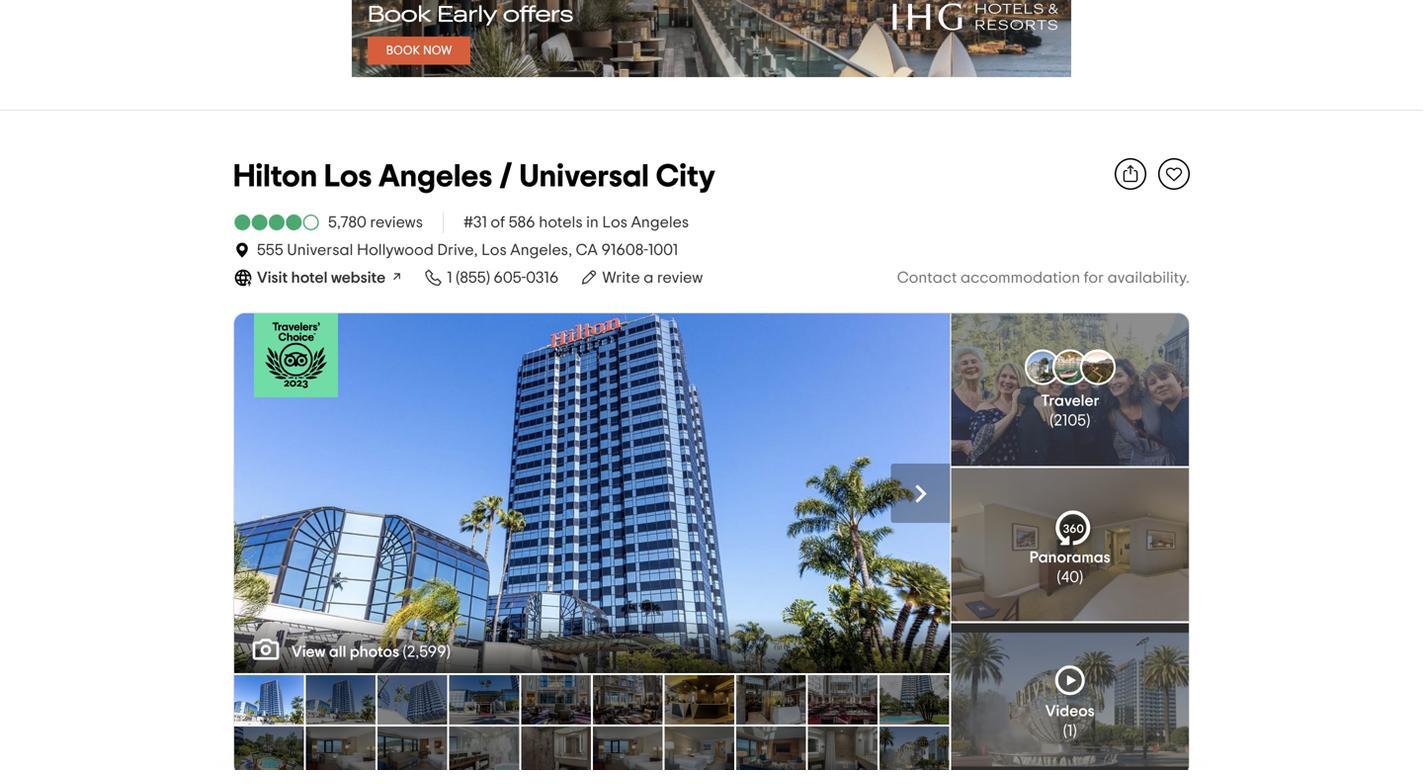 Task type: vqa. For each thing, say whether or not it's contained in the screenshot.
PANORAMAS
yes



Task type: describe. For each thing, give the bounding box(es) containing it.
traveler
[[1041, 393, 1100, 409]]

review
[[657, 270, 703, 286]]

( right photos
[[403, 644, 407, 660]]

( for videos ( 1 )
[[1064, 723, 1068, 739]]

/
[[499, 161, 513, 193]]

1 vertical spatial universal
[[287, 242, 353, 258]]

reviews
[[370, 215, 423, 230]]

write a review
[[603, 270, 703, 286]]

drive,
[[437, 242, 478, 258]]

full
[[568, 483, 598, 503]]

view
[[602, 483, 641, 503]]

0 vertical spatial los
[[324, 161, 372, 193]]

2 vertical spatial los
[[482, 242, 507, 258]]

586
[[509, 215, 536, 230]]

a
[[644, 270, 654, 286]]

1 (855) 605-0316
[[447, 270, 559, 286]]

) for traveler ( 2105 )
[[1087, 413, 1091, 428]]

1 (855) 605-0316 link
[[423, 267, 559, 289]]

2 avatar image image from the left
[[1055, 351, 1086, 383]]

visit hotel website
[[257, 270, 386, 286]]

accommodation
[[961, 270, 1081, 286]]

hotel
[[291, 270, 328, 286]]

0316
[[526, 270, 559, 286]]

for
[[1084, 270, 1104, 286]]

40
[[1061, 569, 1079, 585]]

contact
[[897, 270, 957, 286]]

traveler ( 2105 )
[[1041, 393, 1100, 428]]

#31 of 586 hotels in los angeles link
[[464, 212, 689, 233]]

panoramas
[[1030, 550, 1111, 565]]

write a review link
[[579, 267, 703, 289]]

hollywood
[[357, 242, 434, 258]]

( for panoramas ( 40 )
[[1057, 569, 1061, 585]]

5,780
[[328, 215, 367, 230]]

2105
[[1054, 413, 1087, 428]]

91608-
[[601, 242, 648, 258]]

4.0 of 5 bubbles image
[[233, 215, 320, 230]]



Task type: locate. For each thing, give the bounding box(es) containing it.
1 horizontal spatial 1
[[1068, 723, 1073, 739]]

( down videos
[[1064, 723, 1068, 739]]

in
[[586, 215, 599, 230]]

1 vertical spatial 1
[[1068, 723, 1073, 739]]

) down videos
[[1073, 723, 1077, 739]]

( down panoramas
[[1057, 569, 1061, 585]]

0 vertical spatial universal
[[519, 161, 649, 193]]

angeles up 1001 at the top left
[[631, 215, 689, 230]]

los right in on the top
[[602, 215, 628, 230]]

universal up visit hotel website
[[287, 242, 353, 258]]

605-
[[494, 270, 526, 286]]

full view
[[568, 483, 641, 503]]

0 horizontal spatial angeles
[[379, 161, 493, 193]]

advertisement region
[[352, 0, 1072, 77]]

1 horizontal spatial angeles
[[631, 215, 689, 230]]

) inside videos ( 1 )
[[1073, 723, 1077, 739]]

availability.
[[1108, 270, 1190, 286]]

los up 5,780
[[324, 161, 372, 193]]

videos
[[1046, 704, 1095, 719]]

0 vertical spatial 1
[[447, 270, 452, 286]]

(
[[1050, 413, 1054, 428], [1057, 569, 1061, 585], [403, 644, 407, 660], [1064, 723, 1068, 739]]

0 horizontal spatial los
[[324, 161, 372, 193]]

of
[[491, 215, 505, 230]]

universal up #31 of 586 hotels in los angeles
[[519, 161, 649, 193]]

panoramas ( 40 )
[[1030, 550, 1111, 585]]

contact accommodation for availability.
[[897, 270, 1190, 286]]

save to a trip image
[[1165, 164, 1184, 184]]

3 avatar image image from the left
[[1082, 351, 1114, 383]]

share image
[[1121, 164, 1141, 184]]

( for traveler ( 2105 )
[[1050, 413, 1054, 428]]

1 vertical spatial angeles
[[631, 215, 689, 230]]

angeles
[[379, 161, 493, 193], [631, 215, 689, 230]]

ca
[[576, 242, 598, 258]]

1 inside videos ( 1 )
[[1068, 723, 1073, 739]]

visit
[[257, 270, 288, 286]]

555
[[257, 242, 283, 258]]

los up 1 (855) 605-0316 link
[[482, 242, 507, 258]]

hotels
[[539, 215, 583, 230]]

0 horizontal spatial universal
[[287, 242, 353, 258]]

#31
[[464, 215, 487, 230]]

los
[[324, 161, 372, 193], [602, 215, 628, 230], [482, 242, 507, 258]]

all
[[329, 644, 346, 660]]

( inside traveler ( 2105 )
[[1050, 413, 1054, 428]]

angeles up the reviews
[[379, 161, 493, 193]]

1 left (855)
[[447, 270, 452, 286]]

angeles,
[[510, 242, 572, 258]]

1 horizontal spatial universal
[[519, 161, 649, 193]]

)
[[1087, 413, 1091, 428], [1079, 569, 1084, 585], [447, 644, 451, 660], [1073, 723, 1077, 739]]

view
[[292, 644, 326, 660]]

website
[[331, 270, 386, 286]]

( inside panoramas ( 40 )
[[1057, 569, 1061, 585]]

hilton
[[233, 161, 318, 193]]

universal
[[519, 161, 649, 193], [287, 242, 353, 258]]

( down the traveler
[[1050, 413, 1054, 428]]

#31 of 586 hotels in los angeles
[[464, 215, 689, 230]]

1 vertical spatial los
[[602, 215, 628, 230]]

( inside videos ( 1 )
[[1064, 723, 1068, 739]]

1001
[[648, 242, 678, 258]]

visit hotel website link
[[233, 267, 404, 289]]

360
[[1063, 523, 1084, 535]]

(855)
[[456, 270, 490, 286]]

travelers' choice 2023 winner image
[[254, 313, 338, 397]]

) inside traveler ( 2105 )
[[1087, 413, 1091, 428]]

1 horizontal spatial los
[[482, 242, 507, 258]]

) down the traveler
[[1087, 413, 1091, 428]]

) right photos
[[447, 644, 451, 660]]

1 down videos
[[1068, 723, 1073, 739]]

0 horizontal spatial 1
[[447, 270, 452, 286]]

) for videos ( 1 )
[[1073, 723, 1077, 739]]

1 avatar image image from the left
[[1027, 351, 1059, 383]]

) for panoramas ( 40 )
[[1079, 569, 1084, 585]]

2 horizontal spatial los
[[602, 215, 628, 230]]

1
[[447, 270, 452, 286], [1068, 723, 1073, 739]]

city
[[656, 161, 716, 193]]

2,599
[[407, 644, 447, 660]]

0 vertical spatial angeles
[[379, 161, 493, 193]]

hilton los angeles / universal city
[[233, 161, 716, 193]]

) down panoramas
[[1079, 569, 1084, 585]]

5,780 reviews
[[328, 215, 423, 230]]

555 universal hollywood drive, los angeles, ca 91608-1001
[[257, 242, 678, 258]]

photos
[[350, 644, 400, 660]]

view all photos ( 2,599 )
[[292, 644, 451, 660]]

avatar image image
[[1027, 351, 1059, 383], [1055, 351, 1086, 383], [1082, 351, 1114, 383]]

) inside panoramas ( 40 )
[[1079, 569, 1084, 585]]

write
[[603, 270, 640, 286]]

videos ( 1 )
[[1046, 704, 1095, 739]]



